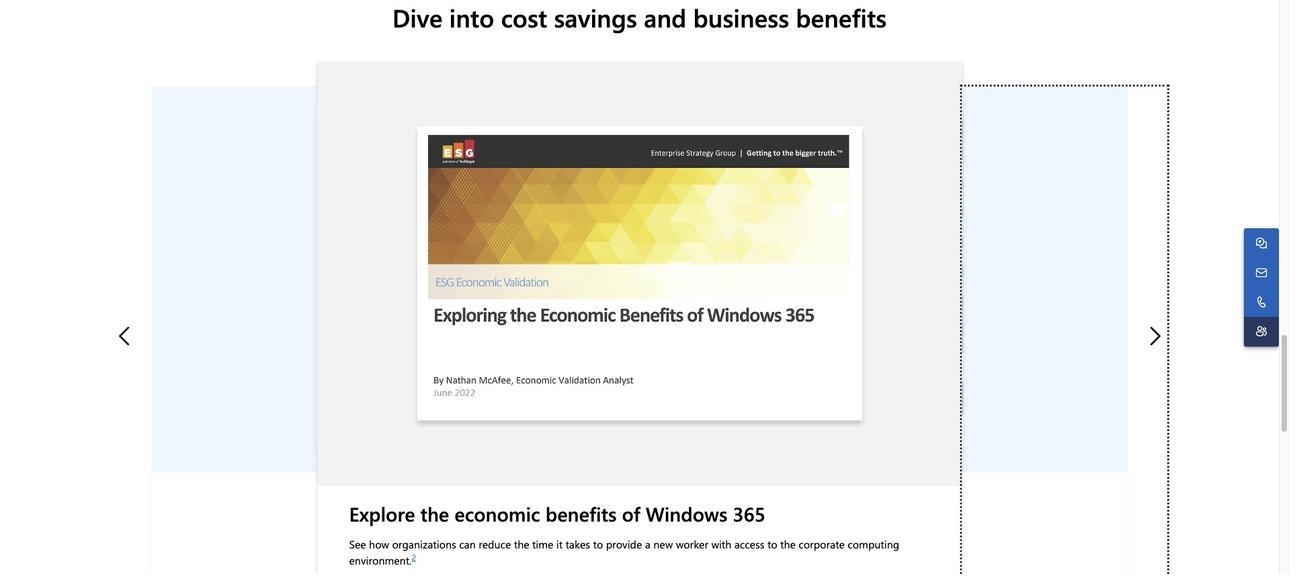 Task type: describe. For each thing, give the bounding box(es) containing it.
corporate
[[799, 538, 845, 552]]

explore the economic benefits of windows 365
[[349, 502, 766, 527]]

organizations
[[392, 538, 456, 552]]

economic
[[455, 502, 540, 527]]

2 to from the left
[[768, 538, 778, 552]]

windows
[[646, 502, 728, 527]]

365
[[733, 502, 766, 527]]

with
[[712, 538, 732, 552]]

of
[[622, 502, 641, 527]]

1 vertical spatial benefits
[[546, 502, 617, 527]]

see how organizations can reduce the time it takes to provide a new worker with access to the corporate computing environment.
[[349, 538, 900, 568]]

2 link
[[412, 553, 416, 563]]

worker
[[676, 538, 709, 552]]

into
[[450, 1, 494, 34]]

0 vertical spatial benefits
[[796, 1, 887, 34]]

how
[[369, 538, 389, 552]]

0 horizontal spatial the
[[421, 502, 449, 527]]

environment.
[[349, 554, 412, 568]]

2 horizontal spatial the
[[781, 538, 796, 552]]

and
[[644, 1, 687, 34]]

provide
[[606, 538, 642, 552]]

access
[[735, 538, 765, 552]]

time
[[532, 538, 554, 552]]

it
[[557, 538, 563, 552]]

business
[[694, 1, 790, 34]]



Task type: locate. For each thing, give the bounding box(es) containing it.
the left time
[[514, 538, 530, 552]]

1 horizontal spatial to
[[768, 538, 778, 552]]

can
[[459, 538, 476, 552]]

to
[[593, 538, 603, 552], [768, 538, 778, 552]]

see
[[349, 538, 366, 552]]

takes
[[566, 538, 590, 552]]

cost
[[501, 1, 548, 34]]

benefits
[[796, 1, 887, 34], [546, 502, 617, 527]]

0 horizontal spatial to
[[593, 538, 603, 552]]

to right takes
[[593, 538, 603, 552]]

1 horizontal spatial benefits
[[796, 1, 887, 34]]

the left "corporate"
[[781, 538, 796, 552]]

the
[[421, 502, 449, 527], [514, 538, 530, 552], [781, 538, 796, 552]]

explore
[[349, 502, 415, 527]]

a
[[645, 538, 651, 552]]

the up "organizations"
[[421, 502, 449, 527]]

dive into cost savings and business benefits
[[393, 1, 887, 34]]

1 horizontal spatial the
[[514, 538, 530, 552]]

reduce
[[479, 538, 511, 552]]

get the study titled exploring the economic benefits of windows 365. image
[[317, 62, 963, 487]]

0 horizontal spatial benefits
[[546, 502, 617, 527]]

1 to from the left
[[593, 538, 603, 552]]

to right access
[[768, 538, 778, 552]]

savings
[[554, 1, 637, 34]]

computing
[[848, 538, 900, 552]]

2
[[412, 553, 416, 563]]

dive
[[393, 1, 443, 34]]

new
[[654, 538, 673, 552]]



Task type: vqa. For each thing, say whether or not it's contained in the screenshot.
the to the left
yes



